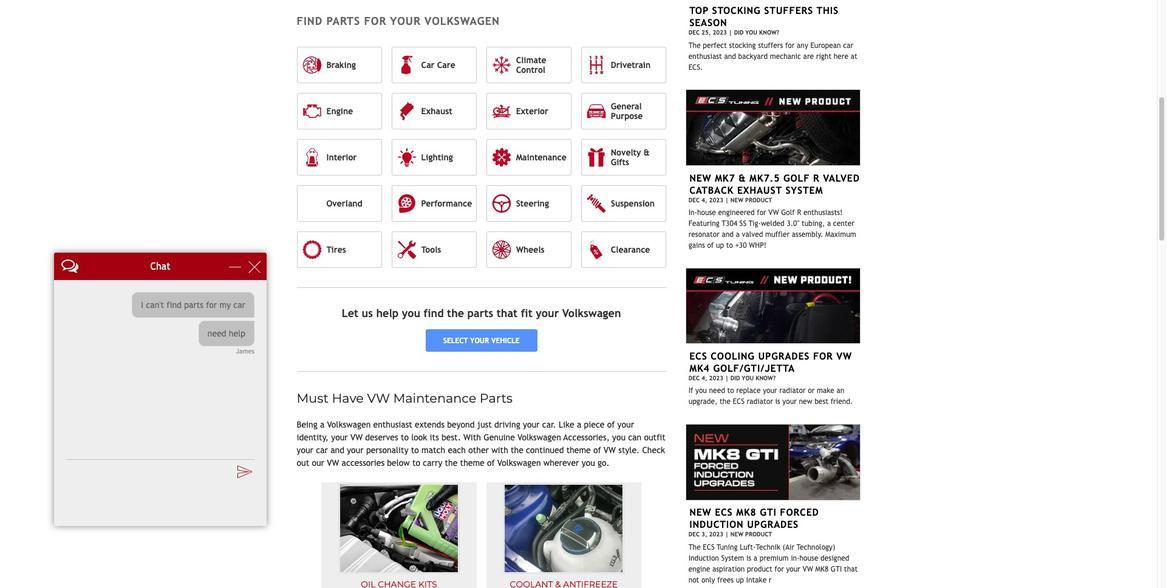 Task type: locate. For each thing, give the bounding box(es) containing it.
1 vertical spatial you
[[742, 375, 754, 382]]

for up mechanic
[[786, 41, 795, 50]]

1 vertical spatial and
[[722, 230, 734, 239]]

to left '+30'
[[727, 241, 734, 250]]

1 horizontal spatial r
[[814, 172, 820, 184]]

0 vertical spatial theme
[[567, 445, 591, 455]]

house down the technology) at the right bottom of the page
[[800, 554, 819, 563]]

1 horizontal spatial enthusiast
[[689, 52, 723, 61]]

system
[[786, 184, 824, 196], [722, 554, 745, 563]]

here
[[834, 52, 849, 61]]

dec left 25,
[[689, 29, 700, 36]]

like
[[559, 420, 575, 429]]

dec up in-
[[689, 197, 700, 203]]

check
[[643, 445, 666, 455]]

1 vertical spatial product
[[746, 531, 773, 538]]

know? down golf/gti/jetta
[[756, 375, 776, 382]]

0 vertical spatial you
[[746, 29, 758, 36]]

know? inside the ecs cooling upgrades for vw mk4 golf/gti/jetta dec 4, 2023 | did you know? if you need to replace your radiator or make an upgrade, the ecs radiator is your new best friend.
[[756, 375, 776, 382]]

1 horizontal spatial is
[[776, 398, 781, 406]]

the left 'perfect'
[[689, 41, 701, 50]]

exhaust down mk7.5
[[738, 184, 783, 196]]

your down in-
[[787, 565, 801, 574]]

with
[[464, 432, 481, 442]]

of right piece
[[608, 420, 615, 429]]

ecs.
[[689, 63, 703, 72]]

novelty & gifts link
[[582, 139, 667, 176]]

you left find
[[402, 307, 421, 320]]

golf up 3.0"
[[782, 208, 795, 217]]

product
[[748, 565, 773, 574]]

for down premium
[[775, 565, 785, 574]]

0 vertical spatial radiator
[[780, 387, 806, 395]]

r left valved on the top of page
[[814, 172, 820, 184]]

system inside new mk7 & mk7.5 golf r valved catback exhaust system dec 4, 2023 | new product in-house engineered for vw golf r enthusiasts! featuring t304 ss tig-welded 3.0" tubing, a center resonator and a valved muffler assembly. maximum gains of up to +30 whp!
[[786, 184, 824, 196]]

parts up driving
[[480, 391, 513, 406]]

and down stocking
[[725, 52, 737, 61]]

0 vertical spatial exhaust
[[422, 106, 453, 116]]

for up make at the bottom
[[814, 351, 834, 362]]

| up engineered
[[726, 197, 729, 203]]

induction up engine
[[689, 554, 720, 563]]

vw right have
[[367, 391, 390, 406]]

1 vertical spatial the
[[689, 543, 701, 552]]

select your vehicle
[[444, 336, 520, 345]]

0 vertical spatial parts
[[327, 14, 361, 27]]

ecs cooling upgrades for vw mk4 golf/gti/jetta dec 4, 2023 | did you know? if you need to replace your radiator or make an upgrade, the ecs radiator is your new best friend.
[[689, 351, 854, 406]]

1 vertical spatial know?
[[756, 375, 776, 382]]

stocking
[[730, 41, 756, 50]]

house up the featuring
[[698, 208, 717, 217]]

1 product from the top
[[746, 197, 773, 203]]

for inside top stocking stuffers this season dec 25, 2023 | did you know? the perfect stocking stuffers for any european car enthusiast and backyard mechanic are right here at ecs.
[[786, 41, 795, 50]]

new mk7 & mk7.5 golf r valved catback exhaust system dec 4, 2023 | new product in-house engineered for vw golf r enthusiasts! featuring t304 ss tig-welded 3.0" tubing, a center resonator and a valved muffler assembly. maximum gains of up to +30 whp!
[[689, 172, 861, 250]]

is inside the ecs cooling upgrades for vw mk4 golf/gti/jetta dec 4, 2023 | did you know? if you need to replace your radiator or make an upgrade, the ecs radiator is your new best friend.
[[776, 398, 781, 406]]

that left fit
[[497, 307, 518, 320]]

is inside new ecs mk8 gti forced induction upgrades dec 3, 2023 | new product the ecs tuning luft-technik (air technology) induction system is a premium in-house designed engine aspiration product for your vw mk8 gti that not only frees up intake r
[[747, 554, 752, 563]]

1 vertical spatial did
[[731, 375, 741, 382]]

new ecs mk8 gti forced induction upgrades image
[[686, 424, 861, 501]]

your inside new ecs mk8 gti forced induction upgrades dec 3, 2023 | new product the ecs tuning luft-technik (air technology) induction system is a premium in-house designed engine aspiration product for your vw mk8 gti that not only frees up intake r
[[787, 565, 801, 574]]

2023 inside top stocking stuffers this season dec 25, 2023 | did you know? the perfect stocking stuffers for any european car enthusiast and backyard mechanic are right here at ecs.
[[713, 29, 727, 36]]

0 vertical spatial did
[[735, 29, 744, 36]]

1 horizontal spatial exhaust
[[738, 184, 783, 196]]

0 horizontal spatial is
[[747, 554, 752, 563]]

1 vertical spatial mk8
[[816, 565, 829, 574]]

exhaust link
[[392, 93, 477, 129]]

did
[[735, 29, 744, 36], [731, 375, 741, 382]]

1 vertical spatial &
[[739, 172, 747, 184]]

1 vertical spatial system
[[722, 554, 745, 563]]

dec left "3,"
[[689, 531, 700, 538]]

ecs down replace
[[733, 398, 745, 406]]

lighting link
[[392, 139, 477, 176]]

mk8 down designed
[[816, 565, 829, 574]]

enthusiast up 'deserves'
[[373, 420, 413, 429]]

theme down other
[[460, 458, 485, 468]]

1 horizontal spatial up
[[736, 576, 745, 585]]

the down the need
[[720, 398, 731, 406]]

vw up an in the bottom of the page
[[837, 351, 853, 362]]

you right if
[[696, 387, 707, 395]]

induction up "3,"
[[690, 519, 744, 531]]

cooling
[[711, 351, 755, 362]]

0 horizontal spatial up
[[717, 241, 725, 250]]

carry
[[423, 458, 443, 468]]

car
[[844, 41, 854, 50], [316, 445, 328, 455]]

radiator up new
[[780, 387, 806, 395]]

just
[[478, 420, 492, 429]]

1 vertical spatial exhaust
[[738, 184, 783, 196]]

up
[[717, 241, 725, 250], [736, 576, 745, 585]]

theme down accessories,
[[567, 445, 591, 455]]

0 vertical spatial product
[[746, 197, 773, 203]]

braking link
[[297, 47, 382, 83]]

gti left forced
[[761, 507, 777, 519]]

dec down mk4 at the bottom of page
[[689, 375, 700, 382]]

1 vertical spatial induction
[[689, 554, 720, 563]]

dec inside the ecs cooling upgrades for vw mk4 golf/gti/jetta dec 4, 2023 | did you know? if you need to replace your radiator or make an upgrade, the ecs radiator is your new best friend.
[[689, 375, 700, 382]]

1 horizontal spatial radiator
[[780, 387, 806, 395]]

2023 right "3,"
[[710, 531, 724, 538]]

0 vertical spatial 4,
[[702, 197, 708, 203]]

your up car care link
[[390, 14, 421, 27]]

product up technik
[[746, 531, 773, 538]]

gti
[[761, 507, 777, 519], [831, 565, 843, 574]]

4 dec from the top
[[689, 531, 700, 538]]

2 the from the top
[[689, 543, 701, 552]]

that
[[497, 307, 518, 320], [845, 565, 858, 574]]

parts right find
[[327, 14, 361, 27]]

you inside top stocking stuffers this season dec 25, 2023 | did you know? the perfect stocking stuffers for any european car enthusiast and backyard mechanic are right here at ecs.
[[746, 29, 758, 36]]

aspiration
[[713, 565, 745, 574]]

accessories,
[[564, 432, 610, 442]]

car
[[422, 60, 435, 70]]

house
[[698, 208, 717, 217], [800, 554, 819, 563]]

of up "go."
[[594, 445, 602, 455]]

control
[[516, 65, 546, 75]]

0 vertical spatial golf
[[784, 172, 810, 184]]

dec inside top stocking stuffers this season dec 25, 2023 | did you know? the perfect stocking stuffers for any european car enthusiast and backyard mechanic are right here at ecs.
[[689, 29, 700, 36]]

2023 up the need
[[710, 375, 724, 382]]

& inside new mk7 & mk7.5 golf r valved catback exhaust system dec 4, 2023 | new product in-house engineered for vw golf r enthusiasts! featuring t304 ss tig-welded 3.0" tubing, a center resonator and a valved muffler assembly. maximum gains of up to +30 whp!
[[739, 172, 747, 184]]

0 vertical spatial know?
[[760, 29, 780, 36]]

| up stocking
[[729, 29, 733, 36]]

your up accessories
[[347, 445, 364, 455]]

0 vertical spatial upgrades
[[759, 351, 810, 362]]

tools link
[[392, 231, 477, 268]]

1 horizontal spatial maintenance
[[516, 152, 567, 162]]

and inside being a volkswagen enthusiast extends beyond just driving your car. like a piece of your identity, your vw deserves to look its best. with genuine volkswagen accessories, you can outfit your car and your personality to match each other with the continued theme of vw style. check out our vw accessories below to carry the theme of volkswagen wherever you go.
[[331, 445, 345, 455]]

0 horizontal spatial exhaust
[[422, 106, 453, 116]]

4, down catback
[[702, 197, 708, 203]]

0 vertical spatial up
[[717, 241, 725, 250]]

& inside the novelty & gifts
[[644, 148, 650, 157]]

the
[[447, 307, 464, 320], [720, 398, 731, 406], [511, 445, 524, 455], [445, 458, 458, 468]]

for inside new ecs mk8 gti forced induction upgrades dec 3, 2023 | new product the ecs tuning luft-technik (air technology) induction system is a premium in-house designed engine aspiration product for your vw mk8 gti that not only frees up intake r
[[775, 565, 785, 574]]

dec
[[689, 29, 700, 36], [689, 197, 700, 203], [689, 375, 700, 382], [689, 531, 700, 538]]

friend.
[[831, 398, 854, 406]]

your up out
[[297, 445, 314, 455]]

upgrades up technik
[[748, 519, 799, 531]]

being a volkswagen enthusiast extends beyond just driving your car. like a piece of your identity, your vw deserves to look its best. with genuine volkswagen accessories, you can outfit your car and your personality to match each other with the continued theme of vw style. check out our vw accessories below to carry the theme of volkswagen wherever you go.
[[297, 420, 666, 468]]

in-
[[689, 208, 698, 217]]

up inside new mk7 & mk7.5 golf r valved catback exhaust system dec 4, 2023 | new product in-house engineered for vw golf r enthusiasts! featuring t304 ss tig-welded 3.0" tubing, a center resonator and a valved muffler assembly. maximum gains of up to +30 whp!
[[717, 241, 725, 250]]

& right novelty
[[644, 148, 650, 157]]

the
[[689, 41, 701, 50], [689, 543, 701, 552]]

1 vertical spatial theme
[[460, 458, 485, 468]]

you inside the ecs cooling upgrades for vw mk4 golf/gti/jetta dec 4, 2023 | did you know? if you need to replace your radiator or make an upgrade, the ecs radiator is your new best friend.
[[742, 375, 754, 382]]

0 vertical spatial enthusiast
[[689, 52, 723, 61]]

the inside the ecs cooling upgrades for vw mk4 golf/gti/jetta dec 4, 2023 | did you know? if you need to replace your radiator or make an upgrade, the ecs radiator is your new best friend.
[[720, 398, 731, 406]]

0 vertical spatial gti
[[761, 507, 777, 519]]

you inside the ecs cooling upgrades for vw mk4 golf/gti/jetta dec 4, 2023 | did you know? if you need to replace your radiator or make an upgrade, the ecs radiator is your new best friend.
[[696, 387, 707, 395]]

ecs
[[690, 351, 708, 362], [733, 398, 745, 406], [715, 507, 733, 519], [703, 543, 715, 552]]

0 vertical spatial the
[[689, 41, 701, 50]]

a right being
[[320, 420, 325, 429]]

1 horizontal spatial parts
[[480, 391, 513, 406]]

2 vertical spatial and
[[331, 445, 345, 455]]

1 vertical spatial gti
[[831, 565, 843, 574]]

that down designed
[[845, 565, 858, 574]]

1 vertical spatial r
[[798, 208, 802, 217]]

1 vertical spatial that
[[845, 565, 858, 574]]

maintenance
[[516, 152, 567, 162], [394, 391, 477, 406]]

vw right our
[[327, 458, 339, 468]]

and down t304
[[722, 230, 734, 239]]

purpose
[[611, 111, 643, 121]]

2023 inside new mk7 & mk7.5 golf r valved catback exhaust system dec 4, 2023 | new product in-house engineered for vw golf r enthusiasts! featuring t304 ss tig-welded 3.0" tubing, a center resonator and a valved muffler assembly. maximum gains of up to +30 whp!
[[710, 197, 724, 203]]

1 vertical spatial radiator
[[747, 398, 774, 406]]

0 horizontal spatial enthusiast
[[373, 420, 413, 429]]

stuffers
[[759, 41, 784, 50]]

| inside the ecs cooling upgrades for vw mk4 golf/gti/jetta dec 4, 2023 | did you know? if you need to replace your radiator or make an upgrade, the ecs radiator is your new best friend.
[[726, 375, 729, 382]]

of down resonator
[[708, 241, 714, 250]]

suspension
[[611, 199, 655, 208]]

car up the at
[[844, 41, 854, 50]]

0 horizontal spatial maintenance
[[394, 391, 477, 406]]

a inside new ecs mk8 gti forced induction upgrades dec 3, 2023 | new product the ecs tuning luft-technik (air technology) induction system is a premium in-house designed engine aspiration product for your vw mk8 gti that not only frees up intake r
[[754, 554, 758, 563]]

ecs down "3,"
[[703, 543, 715, 552]]

4, inside the ecs cooling upgrades for vw mk4 golf/gti/jetta dec 4, 2023 | did you know? if you need to replace your radiator or make an upgrade, the ecs radiator is your new best friend.
[[702, 375, 708, 382]]

for
[[364, 14, 387, 27], [786, 41, 795, 50], [757, 208, 767, 217], [814, 351, 834, 362], [775, 565, 785, 574]]

you left "go."
[[582, 458, 596, 468]]

golf
[[784, 172, 810, 184], [782, 208, 795, 217]]

0 vertical spatial and
[[725, 52, 737, 61]]

2023 inside new ecs mk8 gti forced induction upgrades dec 3, 2023 | new product the ecs tuning luft-technik (air technology) induction system is a premium in-house designed engine aspiration product for your vw mk8 gti that not only frees up intake r
[[710, 531, 724, 538]]

european
[[811, 41, 842, 50]]

0 horizontal spatial house
[[698, 208, 717, 217]]

to right the need
[[728, 387, 735, 395]]

r up 3.0"
[[798, 208, 802, 217]]

upgrades
[[759, 351, 810, 362], [748, 519, 799, 531]]

0 vertical spatial system
[[786, 184, 824, 196]]

1 vertical spatial enthusiast
[[373, 420, 413, 429]]

lighting
[[422, 152, 453, 162]]

1 vertical spatial up
[[736, 576, 745, 585]]

2023 right 25,
[[713, 29, 727, 36]]

theme
[[567, 445, 591, 455], [460, 458, 485, 468]]

0 horizontal spatial mk8
[[737, 507, 757, 519]]

must have vw maintenance parts
[[297, 391, 513, 406]]

select your vehicle button
[[426, 329, 538, 352]]

| inside new ecs mk8 gti forced induction upgrades dec 3, 2023 | new product the ecs tuning luft-technik (air technology) induction system is a premium in-house designed engine aspiration product for your vw mk8 gti that not only frees up intake r
[[726, 531, 729, 538]]

car up our
[[316, 445, 328, 455]]

1 horizontal spatial house
[[800, 554, 819, 563]]

maintenance up extends
[[394, 391, 477, 406]]

4, down mk4 at the bottom of page
[[702, 375, 708, 382]]

2 dec from the top
[[689, 197, 700, 203]]

upgrade,
[[689, 398, 718, 406]]

not
[[689, 576, 700, 585]]

you down golf/gti/jetta
[[742, 375, 754, 382]]

0 vertical spatial &
[[644, 148, 650, 157]]

season
[[690, 17, 728, 29]]

2023 down catback
[[710, 197, 724, 203]]

1 vertical spatial upgrades
[[748, 519, 799, 531]]

0 horizontal spatial that
[[497, 307, 518, 320]]

know? up stuffers
[[760, 29, 780, 36]]

steering
[[516, 199, 549, 208]]

exhaust up "lighting"
[[422, 106, 453, 116]]

maintenance link
[[487, 139, 572, 176]]

0 vertical spatial is
[[776, 398, 781, 406]]

& right "mk7" at the right top
[[739, 172, 747, 184]]

maintenance up steering
[[516, 152, 567, 162]]

3 dec from the top
[[689, 375, 700, 382]]

system up aspiration
[[722, 554, 745, 563]]

0 vertical spatial house
[[698, 208, 717, 217]]

dec inside new mk7 & mk7.5 golf r valved catback exhaust system dec 4, 2023 | new product in-house engineered for vw golf r enthusiasts! featuring t304 ss tig-welded 3.0" tubing, a center resonator and a valved muffler assembly. maximum gains of up to +30 whp!
[[689, 197, 700, 203]]

up right "frees"
[[736, 576, 745, 585]]

1 vertical spatial is
[[747, 554, 752, 563]]

0 horizontal spatial r
[[798, 208, 802, 217]]

each
[[448, 445, 466, 455]]

tuning
[[717, 543, 738, 552]]

1 4, from the top
[[702, 197, 708, 203]]

1 vertical spatial car
[[316, 445, 328, 455]]

2 product from the top
[[746, 531, 773, 538]]

below
[[387, 458, 410, 468]]

technik
[[756, 543, 781, 552]]

continued
[[526, 445, 564, 455]]

is left new
[[776, 398, 781, 406]]

you up stocking
[[746, 29, 758, 36]]

climate control
[[516, 55, 547, 75]]

for inside new mk7 & mk7.5 golf r valved catback exhaust system dec 4, 2023 | new product in-house engineered for vw golf r enthusiasts! featuring t304 ss tig-welded 3.0" tubing, a center resonator and a valved muffler assembly. maximum gains of up to +30 whp!
[[757, 208, 767, 217]]

product
[[746, 197, 773, 203], [746, 531, 773, 538]]

2 4, from the top
[[702, 375, 708, 382]]

your left car.
[[523, 420, 540, 429]]

1 horizontal spatial car
[[844, 41, 854, 50]]

0 horizontal spatial system
[[722, 554, 745, 563]]

system up enthusiasts!
[[786, 184, 824, 196]]

1 horizontal spatial system
[[786, 184, 824, 196]]

1 vertical spatial house
[[800, 554, 819, 563]]

radiator down replace
[[747, 398, 774, 406]]

0 vertical spatial induction
[[690, 519, 744, 531]]

1 horizontal spatial that
[[845, 565, 858, 574]]

2023
[[713, 29, 727, 36], [710, 197, 724, 203], [710, 375, 724, 382], [710, 531, 724, 538]]

top stocking stuffers this season link
[[690, 5, 839, 29]]

did inside the ecs cooling upgrades for vw mk4 golf/gti/jetta dec 4, 2023 | did you know? if you need to replace your radiator or make an upgrade, the ecs radiator is your new best friend.
[[731, 375, 741, 382]]

mk8 up luft-
[[737, 507, 757, 519]]

(air
[[783, 543, 795, 552]]

1 dec from the top
[[689, 29, 700, 36]]

0 horizontal spatial car
[[316, 445, 328, 455]]

a up '+30'
[[736, 230, 740, 239]]

1 the from the top
[[689, 41, 701, 50]]

0 horizontal spatial &
[[644, 148, 650, 157]]

for up tig-
[[757, 208, 767, 217]]

find
[[297, 14, 323, 27]]

enthusiast up ecs.
[[689, 52, 723, 61]]

product down new mk7 & mk7.5 golf r valved catback exhaust system link
[[746, 197, 773, 203]]

&
[[644, 148, 650, 157], [739, 172, 747, 184]]

your right select
[[471, 336, 489, 345]]

general purpose link
[[582, 93, 667, 129]]

any
[[797, 41, 809, 50]]

golf right mk7.5
[[784, 172, 810, 184]]

1 vertical spatial 4,
[[702, 375, 708, 382]]

vw up welded
[[769, 208, 780, 217]]

wherever
[[544, 458, 580, 468]]

the right with
[[511, 445, 524, 455]]

a up product
[[754, 554, 758, 563]]

luft-
[[740, 543, 756, 552]]

climate
[[516, 55, 547, 65]]

for up braking link
[[364, 14, 387, 27]]

1 horizontal spatial &
[[739, 172, 747, 184]]

and inside top stocking stuffers this season dec 25, 2023 | did you know? the perfect stocking stuffers for any european car enthusiast and backyard mechanic are right here at ecs.
[[725, 52, 737, 61]]

and up accessories
[[331, 445, 345, 455]]

1 horizontal spatial theme
[[567, 445, 591, 455]]

engine
[[327, 106, 353, 116]]

0 vertical spatial car
[[844, 41, 854, 50]]



Task type: describe. For each thing, give the bounding box(es) containing it.
help
[[376, 307, 399, 320]]

1 vertical spatial maintenance
[[394, 391, 477, 406]]

| inside top stocking stuffers this season dec 25, 2023 | did you know? the perfect stocking stuffers for any european car enthusiast and backyard mechanic are right here at ecs.
[[729, 29, 733, 36]]

clearance
[[611, 245, 651, 255]]

0 horizontal spatial theme
[[460, 458, 485, 468]]

the down each
[[445, 458, 458, 468]]

suspension link
[[582, 185, 667, 222]]

gains
[[689, 241, 706, 250]]

fit
[[521, 307, 533, 320]]

valved
[[742, 230, 764, 239]]

new up tuning
[[731, 531, 744, 538]]

your right identity,
[[331, 432, 348, 442]]

right
[[817, 52, 832, 61]]

engine link
[[297, 93, 382, 129]]

deserves
[[365, 432, 399, 442]]

2023 inside the ecs cooling upgrades for vw mk4 golf/gti/jetta dec 4, 2023 | did you know? if you need to replace your radiator or make an upgrade, the ecs radiator is your new best friend.
[[710, 375, 724, 382]]

ecs up tuning
[[715, 507, 733, 519]]

your left new
[[783, 398, 797, 406]]

resonator
[[689, 230, 720, 239]]

volkswagen oil change kits image
[[338, 483, 460, 574]]

performance link
[[392, 185, 477, 222]]

and inside new mk7 & mk7.5 golf r valved catback exhaust system dec 4, 2023 | new product in-house engineered for vw golf r enthusiasts! featuring t304 ss tig-welded 3.0" tubing, a center resonator and a valved muffler assembly. maximum gains of up to +30 whp!
[[722, 230, 734, 239]]

steering link
[[487, 185, 572, 222]]

3,
[[702, 531, 708, 538]]

new up catback
[[690, 172, 712, 184]]

0 vertical spatial that
[[497, 307, 518, 320]]

to down "look" at the left bottom
[[411, 445, 419, 455]]

vw inside new mk7 & mk7.5 golf r valved catback exhaust system dec 4, 2023 | new product in-house engineered for vw golf r enthusiasts! featuring t304 ss tig-welded 3.0" tubing, a center resonator and a valved muffler assembly. maximum gains of up to +30 whp!
[[769, 208, 780, 217]]

engine
[[689, 565, 711, 574]]

a down enthusiasts!
[[828, 219, 832, 228]]

house inside new ecs mk8 gti forced induction upgrades dec 3, 2023 | new product the ecs tuning luft-technik (air technology) induction system is a premium in-house designed engine aspiration product for your vw mk8 gti that not only frees up intake r
[[800, 554, 819, 563]]

3.0"
[[787, 219, 800, 228]]

wheels
[[516, 245, 545, 255]]

vw up "go."
[[604, 445, 616, 455]]

have
[[332, 391, 364, 406]]

exterior
[[516, 106, 549, 116]]

overland
[[327, 199, 363, 208]]

your up can
[[618, 420, 635, 429]]

0 horizontal spatial gti
[[761, 507, 777, 519]]

1 horizontal spatial mk8
[[816, 565, 829, 574]]

for inside the ecs cooling upgrades for vw mk4 golf/gti/jetta dec 4, 2023 | did you know? if you need to replace your radiator or make an upgrade, the ecs radiator is your new best friend.
[[814, 351, 834, 362]]

dec inside new ecs mk8 gti forced induction upgrades dec 3, 2023 | new product the ecs tuning luft-technik (air technology) induction system is a premium in-house designed engine aspiration product for your vw mk8 gti that not only frees up intake r
[[689, 531, 700, 538]]

or
[[808, 387, 815, 395]]

vw left 'deserves'
[[351, 432, 363, 442]]

whp!
[[749, 241, 767, 250]]

the right find
[[447, 307, 464, 320]]

the inside new ecs mk8 gti forced induction upgrades dec 3, 2023 | new product the ecs tuning luft-technik (air technology) induction system is a premium in-house designed engine aspiration product for your vw mk8 gti that not only frees up intake r
[[689, 543, 701, 552]]

center
[[834, 219, 855, 228]]

| inside new mk7 & mk7.5 golf r valved catback exhaust system dec 4, 2023 | new product in-house engineered for vw golf r enthusiasts! featuring t304 ss tig-welded 3.0" tubing, a center resonator and a valved muffler assembly. maximum gains of up to +30 whp!
[[726, 197, 729, 203]]

enthusiast inside top stocking stuffers this season dec 25, 2023 | did you know? the perfect stocking stuffers for any european car enthusiast and backyard mechanic are right here at ecs.
[[689, 52, 723, 61]]

select
[[444, 336, 468, 345]]

enthusiast inside being a volkswagen enthusiast extends beyond just driving your car. like a piece of your identity, your vw deserves to look its best. with genuine volkswagen accessories, you can outfit your car and your personality to match each other with the continued theme of vw style. check out our vw accessories below to carry the theme of volkswagen wherever you go.
[[373, 420, 413, 429]]

1 vertical spatial golf
[[782, 208, 795, 217]]

to left carry in the bottom left of the page
[[413, 458, 421, 468]]

you left can
[[613, 432, 626, 442]]

match
[[422, 445, 446, 455]]

product inside new mk7 & mk7.5 golf r valved catback exhaust system dec 4, 2023 | new product in-house engineered for vw golf r enthusiasts! featuring t304 ss tig-welded 3.0" tubing, a center resonator and a valved muffler assembly. maximum gains of up to +30 whp!
[[746, 197, 773, 203]]

stuffers
[[765, 5, 814, 17]]

clearance link
[[582, 231, 667, 268]]

wheels link
[[487, 231, 572, 268]]

0 horizontal spatial radiator
[[747, 398, 774, 406]]

upgrades inside the ecs cooling upgrades for vw mk4 golf/gti/jetta dec 4, 2023 | did you know? if you need to replace your radiator or make an upgrade, the ecs radiator is your new best friend.
[[759, 351, 810, 362]]

muffler
[[766, 230, 790, 239]]

up inside new ecs mk8 gti forced induction upgrades dec 3, 2023 | new product the ecs tuning luft-technik (air technology) induction system is a premium in-house designed engine aspiration product for your vw mk8 gti that not only frees up intake r
[[736, 576, 745, 585]]

vehicle
[[492, 336, 520, 345]]

only
[[702, 576, 716, 585]]

vw inside the ecs cooling upgrades for vw mk4 golf/gti/jetta dec 4, 2023 | did you know? if you need to replace your radiator or make an upgrade, the ecs radiator is your new best friend.
[[837, 351, 853, 362]]

did inside top stocking stuffers this season dec 25, 2023 | did you know? the perfect stocking stuffers for any european car enthusiast and backyard mechanic are right here at ecs.
[[735, 29, 744, 36]]

valved
[[824, 172, 861, 184]]

stocking
[[713, 5, 761, 17]]

maximum
[[826, 230, 857, 239]]

our
[[312, 458, 325, 468]]

look
[[412, 432, 428, 442]]

car inside top stocking stuffers this season dec 25, 2023 | did you know? the perfect stocking stuffers for any european car enthusiast and backyard mechanic are right here at ecs.
[[844, 41, 854, 50]]

best.
[[442, 432, 461, 442]]

gifts
[[611, 157, 630, 167]]

mk7.5
[[750, 172, 781, 184]]

know? inside top stocking stuffers this season dec 25, 2023 | did you know? the perfect stocking stuffers for any european car enthusiast and backyard mechanic are right here at ecs.
[[760, 29, 780, 36]]

car care
[[422, 60, 456, 70]]

of inside new mk7 & mk7.5 golf r valved catback exhaust system dec 4, 2023 | new product in-house engineered for vw golf r enthusiasts! featuring t304 ss tig-welded 3.0" tubing, a center resonator and a valved muffler assembly. maximum gains of up to +30 whp!
[[708, 241, 714, 250]]

car.
[[543, 420, 557, 429]]

performance
[[422, 199, 472, 208]]

t304
[[722, 219, 738, 228]]

backyard
[[739, 52, 768, 61]]

tires
[[327, 245, 346, 255]]

your right replace
[[763, 387, 778, 395]]

welded
[[761, 219, 785, 228]]

upgrades inside new ecs mk8 gti forced induction upgrades dec 3, 2023 | new product the ecs tuning luft-technik (air technology) induction system is a premium in-house designed engine aspiration product for your vw mk8 gti that not only frees up intake r
[[748, 519, 799, 531]]

mk4
[[690, 363, 710, 374]]

exhaust inside new mk7 & mk7.5 golf r valved catback exhaust system dec 4, 2023 | new product in-house engineered for vw golf r enthusiasts! featuring t304 ss tig-welded 3.0" tubing, a center resonator and a valved muffler assembly. maximum gains of up to +30 whp!
[[738, 184, 783, 196]]

can
[[629, 432, 642, 442]]

replace
[[737, 387, 761, 395]]

house inside new mk7 & mk7.5 golf r valved catback exhaust system dec 4, 2023 | new product in-house engineered for vw golf r enthusiasts! featuring t304 ss tig-welded 3.0" tubing, a center resonator and a valved muffler assembly. maximum gains of up to +30 whp!
[[698, 208, 717, 217]]

4, inside new mk7 & mk7.5 golf r valved catback exhaust system dec 4, 2023 | new product in-house engineered for vw golf r enthusiasts! featuring t304 ss tig-welded 3.0" tubing, a center resonator and a valved muffler assembly. maximum gains of up to +30 whp!
[[702, 197, 708, 203]]

perfect
[[703, 41, 727, 50]]

need
[[710, 387, 726, 395]]

product inside new ecs mk8 gti forced induction upgrades dec 3, 2023 | new product the ecs tuning luft-technik (air technology) induction system is a premium in-house designed engine aspiration product for your vw mk8 gti that not only frees up intake r
[[746, 531, 773, 538]]

genuine
[[484, 432, 515, 442]]

tools
[[422, 245, 441, 255]]

mechanic
[[771, 52, 802, 61]]

vw inside new ecs mk8 gti forced induction upgrades dec 3, 2023 | new product the ecs tuning luft-technik (air technology) induction system is a premium in-house designed engine aspiration product for your vw mk8 gti that not only frees up intake r
[[803, 565, 814, 574]]

let us help you find the parts that fit your     volkswagen
[[342, 307, 622, 320]]

designed
[[821, 554, 850, 563]]

tig-
[[749, 219, 761, 228]]

ecs cooling upgrades for vw mk4 golf/gti/jetta link
[[690, 351, 853, 374]]

0 vertical spatial mk8
[[737, 507, 757, 519]]

new up "3,"
[[690, 507, 712, 519]]

to inside the ecs cooling upgrades for vw mk4 golf/gti/jetta dec 4, 2023 | did you know? if you need to replace your radiator or make an upgrade, the ecs radiator is your new best friend.
[[728, 387, 735, 395]]

driving
[[495, 420, 521, 429]]

1 horizontal spatial gti
[[831, 565, 843, 574]]

find parts for your volkswagen
[[297, 14, 500, 27]]

0 horizontal spatial parts
[[327, 14, 361, 27]]

interior link
[[297, 139, 382, 176]]

braking
[[327, 60, 356, 70]]

0 vertical spatial r
[[814, 172, 820, 184]]

that inside new ecs mk8 gti forced induction upgrades dec 3, 2023 | new product the ecs tuning luft-technik (air technology) induction system is a premium in-house designed engine aspiration product for your vw mk8 gti that not only frees up intake r
[[845, 565, 858, 574]]

technology)
[[797, 543, 836, 552]]

piece
[[584, 420, 605, 429]]

premium
[[760, 554, 789, 563]]

ecs up mk4 at the bottom of page
[[690, 351, 708, 362]]

ecs cooling upgrades for vw mk4 golf/gti/jetta image
[[686, 268, 861, 344]]

tires link
[[297, 231, 382, 268]]

volkswagen coolant & antifreeze image
[[503, 483, 625, 574]]

this
[[817, 5, 839, 17]]

0 vertical spatial maintenance
[[516, 152, 567, 162]]

to inside new mk7 & mk7.5 golf r valved catback exhaust system dec 4, 2023 | new product in-house engineered for vw golf r enthusiasts! featuring t304 ss tig-welded 3.0" tubing, a center resonator and a valved muffler assembly. maximum gains of up to +30 whp!
[[727, 241, 734, 250]]

system inside new ecs mk8 gti forced induction upgrades dec 3, 2023 | new product the ecs tuning luft-technik (air technology) induction system is a premium in-house designed engine aspiration product for your vw mk8 gti that not only frees up intake r
[[722, 554, 745, 563]]

car care link
[[392, 47, 477, 83]]

drivetrain link
[[582, 47, 667, 83]]

top stocking stuffers this season dec 25, 2023 | did you know? the perfect stocking stuffers for any european car enthusiast and backyard mechanic are right here at ecs.
[[689, 5, 858, 72]]

a right like
[[577, 420, 582, 429]]

of down with
[[487, 458, 495, 468]]

mk7
[[715, 172, 736, 184]]

your inside button
[[471, 336, 489, 345]]

to left "look" at the left bottom
[[401, 432, 409, 442]]

new mk7 & mk7.5 golf r valved catback exhaust system image
[[686, 90, 861, 166]]

forced
[[781, 507, 820, 519]]

your right fit
[[536, 307, 559, 320]]

car inside being a volkswagen enthusiast extends beyond just driving your car. like a piece of your identity, your vw deserves to look its best. with genuine volkswagen accessories, you can outfit your car and your personality to match each other with the continued theme of vw style. check out our vw accessories below to carry the theme of volkswagen wherever you go.
[[316, 445, 328, 455]]

new up engineered
[[731, 197, 744, 203]]

make
[[817, 387, 835, 395]]

the inside top stocking stuffers this season dec 25, 2023 | did you know? the perfect stocking stuffers for any european car enthusiast and backyard mechanic are right here at ecs.
[[689, 41, 701, 50]]

1 vertical spatial parts
[[480, 391, 513, 406]]

an
[[837, 387, 845, 395]]

engineered
[[719, 208, 755, 217]]

its
[[430, 432, 439, 442]]

being
[[297, 420, 318, 429]]

general
[[611, 101, 642, 111]]

identity,
[[297, 432, 329, 442]]

are
[[804, 52, 815, 61]]

out
[[297, 458, 310, 468]]



Task type: vqa. For each thing, say whether or not it's contained in the screenshot.
In
no



